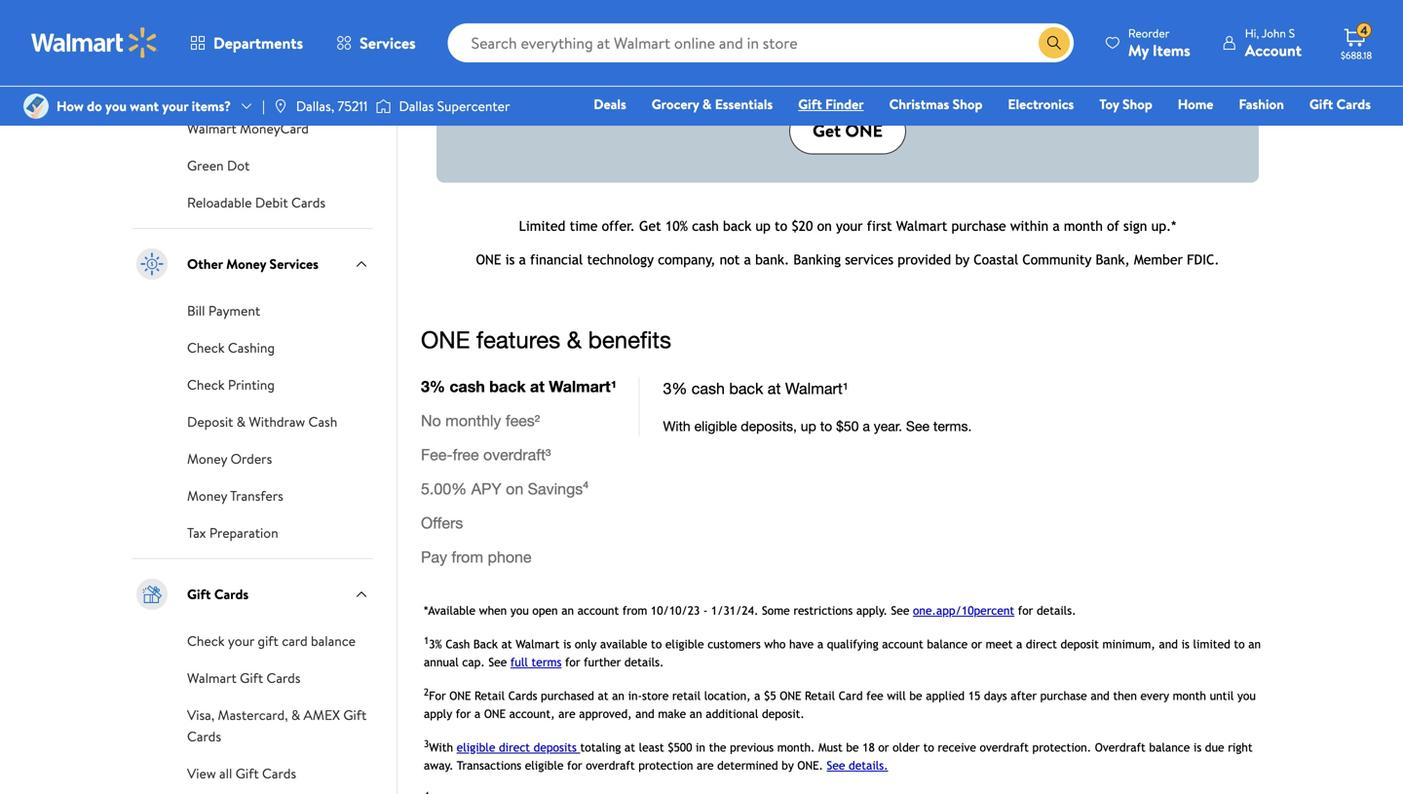 Task type: describe. For each thing, give the bounding box(es) containing it.
services button
[[320, 19, 432, 66]]

all
[[219, 764, 232, 783]]

electronics link
[[1000, 94, 1083, 115]]

amex
[[304, 706, 340, 725]]

 image for dallas, 75211
[[273, 98, 288, 114]]

deals link
[[585, 94, 635, 115]]

cash
[[921, 16, 982, 60]]

orders
[[231, 449, 272, 468]]

dallas supercenter
[[399, 96, 510, 115]]

cards inside gift cards registry
[[1337, 95, 1372, 114]]

cards inside the reloadable debit cards link
[[292, 193, 326, 212]]

other money services image
[[133, 245, 172, 284]]

hi, john s account
[[1246, 25, 1302, 61]]

gift inside gift cards registry
[[1310, 95, 1334, 114]]

1 horizontal spatial your
[[228, 632, 255, 651]]

one debit link
[[1214, 121, 1297, 142]]

gift down the first
[[799, 95, 823, 114]]

walmart down items?
[[187, 119, 237, 138]]

gift cards link
[[1301, 94, 1380, 115]]

rewards®
[[314, 45, 368, 64]]

check for check printing
[[187, 375, 225, 394]]

shop for christmas shop
[[953, 95, 983, 114]]

walmart moneycard link
[[187, 117, 309, 138]]

get
[[813, 118, 841, 143]]

deposit
[[187, 412, 233, 431]]

tax
[[187, 523, 206, 542]]

dallas
[[399, 96, 434, 115]]

essentials
[[715, 95, 773, 114]]

mastercard,
[[218, 706, 288, 725]]

gift up mastercard,
[[240, 669, 263, 688]]

$688.18
[[1341, 49, 1373, 62]]

|
[[262, 96, 265, 115]]

how do you want your items?
[[57, 96, 231, 115]]

money transfers link
[[187, 484, 283, 506]]

capital one walmart rewards® link
[[187, 43, 368, 64]]

toy
[[1100, 95, 1120, 114]]

account
[[1246, 39, 1302, 61]]

capital
[[187, 45, 229, 64]]

money orders link
[[187, 447, 272, 469]]

check your gift card balance link
[[187, 630, 356, 651]]

my
[[1129, 39, 1149, 61]]

printing
[[228, 375, 275, 394]]

gift right all
[[236, 764, 259, 783]]

christmas shop
[[890, 95, 983, 114]]

join
[[643, 16, 699, 60]]

debit for one debit
[[1255, 122, 1288, 141]]

back
[[989, 16, 1053, 60]]

first
[[791, 68, 822, 92]]

supercenter
[[437, 96, 510, 115]]

your inside the join one & get 10% cash back on your first walmart purchase.*
[[753, 68, 787, 92]]

deals
[[594, 95, 627, 114]]

check for check cashing
[[187, 338, 225, 357]]

 image for dallas supercenter
[[376, 97, 391, 116]]

other
[[187, 255, 223, 274]]

0 horizontal spatial services
[[270, 255, 319, 274]]

toy shop link
[[1091, 94, 1162, 115]]

dallas, 75211
[[296, 96, 368, 115]]

registry
[[1147, 122, 1197, 141]]

one down capital
[[187, 82, 216, 101]]

christmas
[[890, 95, 950, 114]]

fashion
[[1240, 95, 1285, 114]]

visa, mastercard, & amex gift cards link
[[187, 704, 367, 747]]

cards inside view all gift cards link
[[262, 764, 296, 783]]

how
[[57, 96, 84, 115]]

preparation
[[209, 523, 278, 542]]

walmart image
[[31, 27, 158, 58]]

bill payment
[[187, 301, 260, 320]]

 image for how do you want your items?
[[23, 94, 49, 119]]

moneycard
[[240, 119, 309, 138]]

home link
[[1170, 94, 1223, 115]]

75211
[[338, 96, 368, 115]]

& right deposit
[[237, 412, 246, 431]]

reloadable debit cards link
[[187, 191, 326, 212]]

money for transfers
[[187, 486, 227, 505]]

christmas shop link
[[881, 94, 992, 115]]

john
[[1262, 25, 1287, 41]]

tax preparation link
[[187, 521, 278, 543]]

Search search field
[[448, 23, 1074, 62]]

tax preparation
[[187, 523, 278, 542]]

10%
[[862, 16, 914, 60]]

gift finder link
[[790, 94, 873, 115]]

on
[[725, 68, 749, 92]]

items?
[[192, 96, 231, 115]]

walmart inside the join one & get 10% cash back on your first walmart purchase.*
[[826, 68, 890, 92]]

cash
[[309, 412, 338, 431]]

walmart+ link
[[1305, 121, 1380, 142]]

walmart up the visa,
[[187, 669, 237, 688]]

card
[[256, 82, 285, 101]]

check your gift card balance
[[187, 632, 356, 651]]

departments
[[214, 32, 303, 54]]

check cashing
[[187, 338, 275, 357]]

home
[[1178, 95, 1214, 114]]

visa,
[[187, 706, 215, 725]]

transfers
[[230, 486, 283, 505]]

money transfers
[[187, 486, 283, 505]]

0 vertical spatial money
[[226, 255, 266, 274]]

cards up check your gift card balance link
[[214, 585, 249, 604]]



Task type: locate. For each thing, give the bounding box(es) containing it.
money up tax
[[187, 486, 227, 505]]

finder
[[826, 95, 864, 114]]

money inside money transfers link
[[187, 486, 227, 505]]

gift
[[258, 632, 279, 651]]

toy shop
[[1100, 95, 1153, 114]]

your left "gift"
[[228, 632, 255, 651]]

2 check from the top
[[187, 375, 225, 394]]

items
[[1153, 39, 1191, 61]]

check down the gift cards
[[187, 632, 225, 651]]

1 vertical spatial money
[[187, 449, 227, 468]]

2 shop from the left
[[1123, 95, 1153, 114]]

dallas,
[[296, 96, 334, 115]]

services down reloadable debit cards
[[270, 255, 319, 274]]

money inside 'money orders' "link"
[[187, 449, 227, 468]]

check
[[187, 338, 225, 357], [187, 375, 225, 394], [187, 632, 225, 651]]

get one
[[813, 118, 883, 143]]

shop right toy
[[1123, 95, 1153, 114]]

0 vertical spatial services
[[360, 32, 416, 54]]

one debit
[[1222, 122, 1288, 141]]

1 horizontal spatial shop
[[1123, 95, 1153, 114]]

your right want
[[162, 96, 188, 115]]

1 horizontal spatial debit
[[255, 193, 288, 212]]

check for check your gift card balance
[[187, 632, 225, 651]]

check printing link
[[187, 373, 275, 395]]

gift cards image
[[133, 575, 172, 614]]

 image left the how
[[23, 94, 49, 119]]

your right the on
[[753, 68, 787, 92]]

green dot
[[187, 156, 250, 175]]

1 horizontal spatial services
[[360, 32, 416, 54]]

one down finder
[[846, 118, 883, 143]]

visa, mastercard, & amex gift cards
[[187, 706, 367, 746]]

withdraw
[[249, 412, 305, 431]]

cards
[[1337, 95, 1372, 114], [292, 193, 326, 212], [214, 585, 249, 604], [267, 669, 301, 688], [187, 727, 221, 746], [262, 764, 296, 783]]

1 vertical spatial your
[[162, 96, 188, 115]]

dot
[[227, 156, 250, 175]]

money down deposit
[[187, 449, 227, 468]]

 image
[[23, 94, 49, 119], [376, 97, 391, 116], [273, 98, 288, 114]]

 image right |
[[273, 98, 288, 114]]

0 vertical spatial debit
[[220, 82, 253, 101]]

walmart moneycard
[[187, 119, 309, 138]]

hi,
[[1246, 25, 1260, 41]]

view
[[187, 764, 216, 783]]

2 horizontal spatial your
[[753, 68, 787, 92]]

2 vertical spatial check
[[187, 632, 225, 651]]

walmart gift cards link
[[187, 667, 301, 688]]

2 horizontal spatial  image
[[376, 97, 391, 116]]

1 shop from the left
[[953, 95, 983, 114]]

cards inside 'walmart gift cards' link
[[267, 669, 301, 688]]

cards down card
[[267, 669, 301, 688]]

grocery & essentials link
[[643, 94, 782, 115]]

4
[[1361, 22, 1369, 39]]

money for orders
[[187, 449, 227, 468]]

fashion link
[[1231, 94, 1294, 115]]

cashing
[[228, 338, 275, 357]]

debit down fashion link
[[1255, 122, 1288, 141]]

get one button
[[790, 107, 907, 154]]

debit left |
[[220, 82, 253, 101]]

check up deposit
[[187, 375, 225, 394]]

2 vertical spatial debit
[[255, 193, 288, 212]]

1 vertical spatial services
[[270, 255, 319, 274]]

shop
[[953, 95, 983, 114], [1123, 95, 1153, 114]]

reorder my items
[[1129, 25, 1191, 61]]

gift right 'gift cards' image
[[187, 585, 211, 604]]

gift up "walmart+" at the right top
[[1310, 95, 1334, 114]]

view all gift cards link
[[187, 762, 296, 784]]

2 horizontal spatial debit
[[1255, 122, 1288, 141]]

1 horizontal spatial  image
[[273, 98, 288, 114]]

services inside 'dropdown button'
[[360, 32, 416, 54]]

gift
[[799, 95, 823, 114], [1310, 95, 1334, 114], [187, 585, 211, 604], [240, 669, 263, 688], [344, 706, 367, 725], [236, 764, 259, 783]]

0 vertical spatial check
[[187, 338, 225, 357]]

cards up "walmart+" at the right top
[[1337, 95, 1372, 114]]

gift inside visa, mastercard, & amex gift cards
[[344, 706, 367, 725]]

one inside 'button'
[[846, 118, 883, 143]]

card
[[282, 632, 308, 651]]

one up the on
[[706, 16, 773, 60]]

cards down moneycard
[[292, 193, 326, 212]]

& left get
[[781, 16, 802, 60]]

get
[[809, 16, 855, 60]]

one debit card
[[187, 82, 285, 101]]

1 vertical spatial debit
[[1255, 122, 1288, 141]]

join one & get 10% cash back on your first walmart purchase.*
[[643, 16, 1053, 92]]

shop down purchase.*
[[953, 95, 983, 114]]

0 horizontal spatial your
[[162, 96, 188, 115]]

services
[[360, 32, 416, 54], [270, 255, 319, 274]]

bill payment link
[[187, 299, 260, 321]]

services up dallas
[[360, 32, 416, 54]]

cards down the visa,
[[187, 727, 221, 746]]

gift right amex
[[344, 706, 367, 725]]

2 vertical spatial money
[[187, 486, 227, 505]]

debit for reloadable debit cards
[[255, 193, 288, 212]]

walmart up finder
[[826, 68, 890, 92]]

green dot link
[[187, 154, 250, 175]]

balance
[[311, 632, 356, 651]]

one inside the join one & get 10% cash back on your first walmart purchase.*
[[706, 16, 773, 60]]

Walmart Site-Wide search field
[[448, 23, 1074, 62]]

& inside the join one & get 10% cash back on your first walmart purchase.*
[[781, 16, 802, 60]]

one down fashion link
[[1222, 122, 1252, 141]]

& right "grocery"
[[703, 95, 712, 114]]

other money services
[[187, 255, 319, 274]]

debit right "reloadable"
[[255, 193, 288, 212]]

shop for toy shop
[[1123, 95, 1153, 114]]

want
[[130, 96, 159, 115]]

you
[[105, 96, 127, 115]]

one debit card link
[[187, 80, 285, 101]]

gift cards registry
[[1147, 95, 1372, 141]]

3 check from the top
[[187, 632, 225, 651]]

reloadable debit cards
[[187, 193, 326, 212]]

search icon image
[[1047, 35, 1063, 51]]

0 horizontal spatial shop
[[953, 95, 983, 114]]

s
[[1290, 25, 1296, 41]]

2 vertical spatial your
[[228, 632, 255, 651]]

debit
[[220, 82, 253, 101], [1255, 122, 1288, 141], [255, 193, 288, 212]]

cards down visa, mastercard, & amex gift cards
[[262, 764, 296, 783]]

one
[[232, 45, 258, 64]]

view all gift cards
[[187, 764, 296, 783]]

0 horizontal spatial debit
[[220, 82, 253, 101]]

walmart up card
[[261, 45, 310, 64]]

grocery & essentials
[[652, 95, 773, 114]]

electronics
[[1008, 95, 1075, 114]]

check printing
[[187, 375, 275, 394]]

debit for one debit card
[[220, 82, 253, 101]]

0 vertical spatial your
[[753, 68, 787, 92]]

walmart gift cards
[[187, 669, 301, 688]]

gift finder
[[799, 95, 864, 114]]

1 vertical spatial check
[[187, 375, 225, 394]]

& inside visa, mastercard, & amex gift cards
[[291, 706, 300, 725]]

do
[[87, 96, 102, 115]]

check down bill
[[187, 338, 225, 357]]

1 check from the top
[[187, 338, 225, 357]]

cards inside visa, mastercard, & amex gift cards
[[187, 727, 221, 746]]

departments button
[[174, 19, 320, 66]]

capital one walmart rewards®
[[187, 45, 368, 64]]

 image right 75211
[[376, 97, 391, 116]]

deposit & withdraw cash link
[[187, 410, 338, 432]]

one
[[706, 16, 773, 60], [187, 82, 216, 101], [846, 118, 883, 143], [1222, 122, 1252, 141]]

money right other
[[226, 255, 266, 274]]

credit & debit image
[[133, 0, 172, 27]]

0 horizontal spatial  image
[[23, 94, 49, 119]]

reorder
[[1129, 25, 1170, 41]]

& left amex
[[291, 706, 300, 725]]

registry link
[[1138, 121, 1206, 142]]

deposit & withdraw cash
[[187, 412, 338, 431]]

check cashing link
[[187, 336, 275, 358]]



Task type: vqa. For each thing, say whether or not it's contained in the screenshot.
Dallas Supercenter
yes



